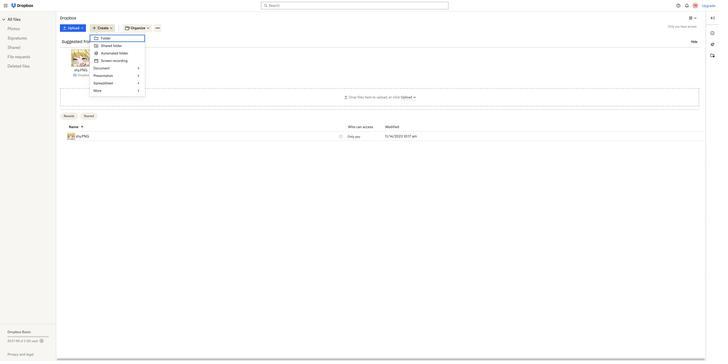 Task type: vqa. For each thing, say whether or not it's contained in the screenshot.
would recommend Replay to a friend, colleague, or client.*
no



Task type: describe. For each thing, give the bounding box(es) containing it.
0 vertical spatial shy.png link
[[74, 68, 88, 73]]

your
[[94, 39, 103, 44]]

can
[[356, 125, 362, 129]]

who can access
[[348, 125, 373, 129]]

automated folder
[[101, 51, 128, 55]]

files for deleted
[[22, 64, 30, 69]]

all files
[[7, 17, 21, 22]]

upgrade link
[[702, 4, 716, 8]]

photos
[[7, 26, 20, 31]]

recording
[[113, 59, 128, 63]]

here
[[365, 95, 372, 99]]

recents button
[[60, 113, 78, 120]]

1 horizontal spatial access
[[688, 25, 697, 28]]

suggested
[[62, 39, 82, 44]]

privacy and legal
[[7, 353, 34, 357]]

all
[[7, 17, 12, 22]]

10:17
[[404, 134, 411, 138]]

basic
[[22, 331, 31, 335]]

shared folder menu item
[[90, 42, 145, 50]]

automated
[[101, 51, 118, 55]]

presentation
[[94, 74, 113, 78]]

privacy
[[7, 353, 19, 357]]

dropbox link
[[78, 73, 89, 78]]

screen
[[101, 59, 112, 63]]

2
[[24, 340, 26, 344]]

presentation menu item
[[90, 72, 145, 80]]

suggested from your activity
[[62, 39, 119, 44]]

/shy.png image inside name shy.png, modified 11/14/2023 10:17 am, element
[[67, 133, 75, 140]]

modified
[[386, 125, 400, 129]]

requests
[[15, 55, 30, 59]]

starred
[[84, 115, 94, 118]]

dropbox for dropbox basic
[[7, 331, 21, 335]]

dropbox logo - go to the homepage image
[[9, 2, 35, 9]]

you for only you have access
[[676, 25, 680, 28]]

folder
[[101, 36, 111, 40]]

signatures
[[7, 36, 27, 41]]

privacy and legal link
[[7, 353, 56, 357]]

only for only you have access
[[669, 25, 675, 28]]

28.57 kb of 2 gb used
[[7, 340, 38, 344]]

add to starred image
[[338, 134, 344, 139]]

file
[[7, 55, 14, 59]]

used
[[31, 340, 38, 344]]

only you have access
[[669, 25, 697, 28]]

0 vertical spatial shy.png
[[74, 68, 88, 72]]

kb
[[16, 340, 20, 344]]

to
[[373, 95, 376, 99]]

file requests link
[[7, 52, 49, 62]]

name shy.png, modified 11/14/2023 10:17 am, element
[[56, 132, 707, 141]]

deleted
[[7, 64, 21, 69]]

folder menu item
[[90, 35, 145, 42]]

more menu item
[[90, 87, 145, 95]]

drop files here to upload, or click
[[349, 95, 401, 99]]

global header element
[[0, 0, 720, 11]]

legal
[[26, 353, 34, 357]]

11/14/2023
[[385, 134, 403, 138]]

or
[[389, 95, 392, 99]]

upload,
[[377, 95, 388, 99]]

dropbox basic
[[7, 331, 31, 335]]

only you button
[[348, 135, 361, 139]]

only you
[[348, 135, 361, 139]]

only for only you
[[348, 135, 355, 139]]

all files link
[[7, 16, 56, 23]]



Task type: locate. For each thing, give the bounding box(es) containing it.
open information panel image
[[710, 30, 716, 36]]

1 horizontal spatial you
[[676, 25, 680, 28]]

shy.png link up dropbox link
[[74, 68, 88, 73]]

0 vertical spatial files
[[13, 17, 21, 22]]

shared down folder
[[101, 44, 112, 48]]

0 vertical spatial dropbox
[[60, 16, 76, 20]]

spreadsheet menu item
[[90, 80, 145, 87]]

activity
[[104, 39, 119, 44]]

upgrade
[[702, 4, 716, 8]]

you left the have
[[676, 25, 680, 28]]

folder up recording
[[119, 51, 128, 55]]

gb
[[26, 340, 31, 344]]

you
[[676, 25, 680, 28], [355, 135, 361, 139]]

folder down folder menu item
[[113, 44, 122, 48]]

open details pane image
[[710, 15, 716, 21]]

shared up file
[[7, 45, 20, 50]]

0 horizontal spatial access
[[363, 125, 373, 129]]

11/14/2023 10:17 am
[[385, 134, 417, 138]]

you inside name shy.png, modified 11/14/2023 10:17 am, element
[[355, 135, 361, 139]]

shy.png up dropbox link
[[74, 68, 88, 72]]

1 vertical spatial you
[[355, 135, 361, 139]]

deleted files
[[7, 64, 30, 69]]

2 vertical spatial dropbox
[[7, 331, 21, 335]]

dropbox
[[60, 16, 76, 20], [78, 73, 89, 77], [7, 331, 21, 335]]

name
[[69, 125, 78, 129]]

access right can
[[363, 125, 373, 129]]

0 vertical spatial /shy.png image
[[71, 49, 91, 67]]

shy.png link
[[74, 68, 88, 73], [76, 134, 89, 139]]

/shy.png image up dropbox link
[[71, 49, 91, 67]]

files
[[13, 17, 21, 22], [22, 64, 30, 69], [358, 95, 364, 99]]

0 horizontal spatial files
[[13, 17, 21, 22]]

shared folder
[[101, 44, 122, 48]]

1 vertical spatial folder
[[119, 51, 128, 55]]

screen recording
[[101, 59, 128, 63]]

shy.png
[[74, 68, 88, 72], [76, 134, 89, 138]]

file requests
[[7, 55, 30, 59]]

drop
[[349, 95, 357, 99]]

more
[[94, 89, 102, 93]]

folder
[[113, 44, 122, 48], [119, 51, 128, 55]]

1 vertical spatial only
[[348, 135, 355, 139]]

1 horizontal spatial only
[[669, 25, 675, 28]]

only down who
[[348, 135, 355, 139]]

1 vertical spatial /shy.png image
[[67, 133, 75, 140]]

1 vertical spatial shy.png link
[[76, 134, 89, 139]]

folder for shared folder
[[113, 44, 122, 48]]

only
[[669, 25, 675, 28], [348, 135, 355, 139]]

who
[[348, 125, 356, 129]]

and
[[19, 353, 25, 357]]

0 horizontal spatial you
[[355, 135, 361, 139]]

0 vertical spatial you
[[676, 25, 680, 28]]

0 vertical spatial folder
[[113, 44, 122, 48]]

shared link
[[7, 43, 49, 52]]

automated folder menu item
[[90, 50, 145, 57]]

folder inside menu item
[[119, 51, 128, 55]]

photos link
[[7, 24, 49, 34]]

files for drop
[[358, 95, 364, 99]]

2 vertical spatial files
[[358, 95, 364, 99]]

1 vertical spatial dropbox
[[78, 73, 89, 77]]

access inside table
[[363, 125, 373, 129]]

shared for shared
[[7, 45, 20, 50]]

recents
[[64, 115, 74, 118]]

shy.png link inside table
[[76, 134, 89, 139]]

you for only you
[[355, 135, 361, 139]]

modified button
[[386, 124, 412, 130]]

name button
[[69, 124, 337, 130]]

only left the have
[[669, 25, 675, 28]]

/shy.png image
[[71, 49, 91, 67], [67, 133, 75, 140]]

click
[[393, 95, 400, 99]]

1 horizontal spatial files
[[22, 64, 30, 69]]

am
[[412, 134, 417, 138]]

document
[[94, 66, 110, 70]]

from
[[84, 39, 93, 44]]

shy.png inside table
[[76, 134, 89, 138]]

files left the here
[[358, 95, 364, 99]]

you down can
[[355, 135, 361, 139]]

spreadsheet
[[94, 81, 113, 85]]

2 horizontal spatial dropbox
[[78, 73, 89, 77]]

shy.png down name in the left top of the page
[[76, 134, 89, 138]]

shared for shared folder
[[101, 44, 112, 48]]

1 vertical spatial access
[[363, 125, 373, 129]]

/shy.png image down name in the left top of the page
[[67, 133, 75, 140]]

table
[[56, 123, 707, 141]]

1 horizontal spatial dropbox
[[60, 16, 76, 20]]

deleted files link
[[7, 62, 49, 71]]

access
[[688, 25, 697, 28], [363, 125, 373, 129]]

0 horizontal spatial dropbox
[[7, 331, 21, 335]]

starred button
[[80, 113, 98, 120]]

0 vertical spatial only
[[669, 25, 675, 28]]

files right all
[[13, 17, 21, 22]]

2 horizontal spatial files
[[358, 95, 364, 99]]

1 horizontal spatial shared
[[101, 44, 112, 48]]

0 horizontal spatial only
[[348, 135, 355, 139]]

only inside name shy.png, modified 11/14/2023 10:17 am, element
[[348, 135, 355, 139]]

have
[[681, 25, 687, 28]]

dropbox for dropbox link
[[78, 73, 89, 77]]

folder for automated folder
[[119, 51, 128, 55]]

document menu item
[[90, 65, 145, 72]]

1 vertical spatial files
[[22, 64, 30, 69]]

screen recording menu item
[[90, 57, 145, 65]]

open pinned items image
[[710, 42, 716, 47]]

access right the have
[[688, 25, 697, 28]]

28.57
[[7, 340, 15, 344]]

folder inside menu item
[[113, 44, 122, 48]]

files for all
[[13, 17, 21, 22]]

0 vertical spatial access
[[688, 25, 697, 28]]

open activity image
[[710, 53, 716, 59]]

1 vertical spatial shy.png
[[76, 134, 89, 138]]

get more space image
[[39, 339, 44, 344]]

shy.png link down name in the left top of the page
[[76, 134, 89, 139]]

of
[[20, 340, 23, 344]]

files down file requests link
[[22, 64, 30, 69]]

signatures link
[[7, 34, 49, 43]]

0 horizontal spatial shared
[[7, 45, 20, 50]]

shared inside menu item
[[101, 44, 112, 48]]

shared
[[101, 44, 112, 48], [7, 45, 20, 50]]

table containing name
[[56, 123, 707, 141]]



